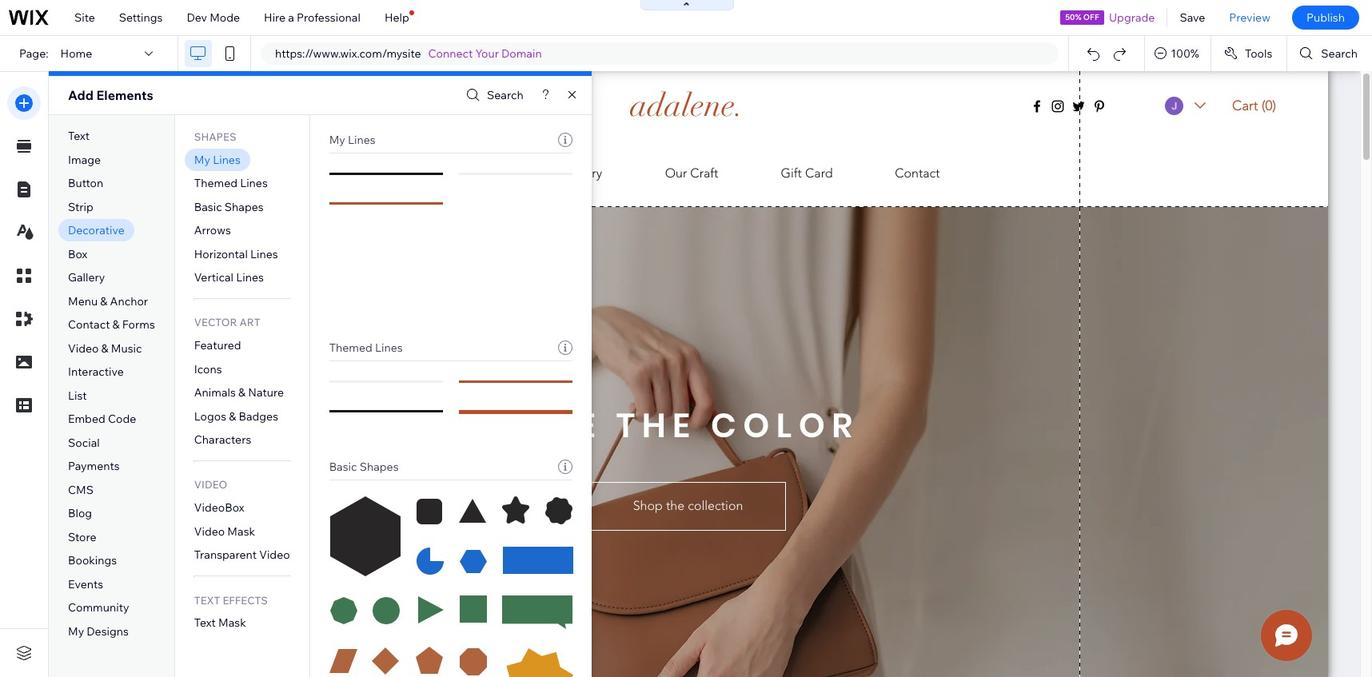 Task type: locate. For each thing, give the bounding box(es) containing it.
& for music
[[101, 341, 108, 356]]

tools
[[1245, 46, 1273, 61]]

1 horizontal spatial basic
[[329, 460, 357, 474]]

decorative
[[68, 223, 125, 238]]

2 vertical spatial text
[[194, 616, 216, 631]]

1 vertical spatial search button
[[462, 84, 524, 107]]

video for video mask
[[194, 525, 225, 539]]

hire
[[264, 10, 286, 25]]

video down contact
[[68, 341, 99, 356]]

menu & anchor
[[68, 294, 148, 309]]

basic shapes
[[194, 200, 264, 214], [329, 460, 399, 474]]

elements
[[96, 87, 153, 103]]

arrows
[[194, 223, 231, 238]]

1 horizontal spatial basic shapes
[[329, 460, 399, 474]]

upgrade
[[1109, 10, 1155, 25]]

text up text mask
[[194, 594, 220, 607]]

gallery
[[68, 271, 105, 285]]

vertical
[[194, 271, 234, 285]]

video up the videobox
[[194, 479, 227, 491]]

code
[[108, 412, 136, 427]]

shapes
[[194, 130, 236, 143], [225, 200, 264, 214], [360, 460, 399, 474]]

1 vertical spatial themed lines
[[329, 341, 403, 355]]

art
[[240, 316, 260, 329]]

2 horizontal spatial my
[[329, 133, 345, 147]]

1 vertical spatial basic shapes
[[329, 460, 399, 474]]

video
[[68, 341, 99, 356], [194, 479, 227, 491], [194, 525, 225, 539], [259, 548, 290, 563]]

anchor
[[110, 294, 148, 309]]

0 vertical spatial search
[[1321, 46, 1358, 61]]

1 horizontal spatial my
[[194, 152, 210, 167]]

1 vertical spatial my lines
[[194, 152, 241, 167]]

lines
[[348, 133, 376, 147], [213, 152, 241, 167], [240, 176, 268, 190], [250, 247, 278, 261], [236, 271, 264, 285], [375, 341, 403, 355]]

themed
[[194, 176, 238, 190], [329, 341, 373, 355]]

& left music
[[101, 341, 108, 356]]

list
[[68, 389, 87, 403]]

0 horizontal spatial my lines
[[194, 152, 241, 167]]

1 horizontal spatial themed lines
[[329, 341, 403, 355]]

themed lines
[[194, 176, 268, 190], [329, 341, 403, 355]]

100%
[[1171, 46, 1199, 61]]

my lines
[[329, 133, 376, 147], [194, 152, 241, 167]]

1 vertical spatial mask
[[218, 616, 246, 631]]

2 vertical spatial shapes
[[360, 460, 399, 474]]

characters
[[194, 433, 251, 447]]

cms
[[68, 483, 94, 497]]

text
[[68, 129, 90, 143], [194, 594, 220, 607], [194, 616, 216, 631]]

logos
[[194, 409, 226, 424]]

& right logos
[[229, 409, 236, 424]]

text effects
[[194, 594, 268, 607]]

search down publish
[[1321, 46, 1358, 61]]

text up the image
[[68, 129, 90, 143]]

contact & forms
[[68, 318, 155, 332]]

connect
[[428, 46, 473, 61]]

&
[[100, 294, 107, 309], [112, 318, 120, 332], [101, 341, 108, 356], [238, 386, 246, 400], [229, 409, 236, 424]]

1 horizontal spatial themed
[[329, 341, 373, 355]]

mask up transparent video
[[227, 525, 255, 539]]

0 vertical spatial themed
[[194, 176, 238, 190]]

& right menu
[[100, 294, 107, 309]]

0 vertical spatial themed lines
[[194, 176, 268, 190]]

designs
[[87, 625, 129, 639]]

mask for video mask
[[227, 525, 255, 539]]

video down the videobox
[[194, 525, 225, 539]]

preview button
[[1217, 0, 1283, 35]]

0 vertical spatial search button
[[1288, 36, 1372, 71]]

0 horizontal spatial basic
[[194, 200, 222, 214]]

contact
[[68, 318, 110, 332]]

video for video
[[194, 479, 227, 491]]

1 vertical spatial text
[[194, 594, 220, 607]]

0 vertical spatial my lines
[[329, 133, 376, 147]]

text for text
[[68, 129, 90, 143]]

vertical lines
[[194, 271, 264, 285]]

& for badges
[[229, 409, 236, 424]]

0 vertical spatial text
[[68, 129, 90, 143]]

search button down publish button
[[1288, 36, 1372, 71]]

1 vertical spatial shapes
[[225, 200, 264, 214]]

transparent
[[194, 548, 257, 563]]

badges
[[239, 409, 278, 424]]

tools button
[[1211, 36, 1287, 71]]

hire a professional
[[264, 10, 361, 25]]

0 vertical spatial mask
[[227, 525, 255, 539]]

horizontal lines
[[194, 247, 278, 261]]

social
[[68, 436, 100, 450]]

& left forms
[[112, 318, 120, 332]]

0 horizontal spatial search
[[487, 88, 524, 102]]

search button
[[1288, 36, 1372, 71], [462, 84, 524, 107]]

1 vertical spatial search
[[487, 88, 524, 102]]

0 horizontal spatial basic shapes
[[194, 200, 264, 214]]

horizontal
[[194, 247, 248, 261]]

0 vertical spatial basic shapes
[[194, 200, 264, 214]]

my designs
[[68, 625, 129, 639]]

vector art
[[194, 316, 260, 329]]

0 horizontal spatial my
[[68, 625, 84, 639]]

transparent video
[[194, 548, 290, 563]]

mask
[[227, 525, 255, 539], [218, 616, 246, 631]]

search
[[1321, 46, 1358, 61], [487, 88, 524, 102]]

dev
[[187, 10, 207, 25]]

0 horizontal spatial themed lines
[[194, 176, 268, 190]]

& for forms
[[112, 318, 120, 332]]

site
[[74, 10, 95, 25]]

my
[[329, 133, 345, 147], [194, 152, 210, 167], [68, 625, 84, 639]]

bookings
[[68, 554, 117, 568]]

1 horizontal spatial search button
[[1288, 36, 1372, 71]]

your
[[475, 46, 499, 61]]

& left nature
[[238, 386, 246, 400]]

professional
[[297, 10, 361, 25]]

https://www.wix.com/mysite
[[275, 46, 421, 61]]

text down text effects
[[194, 616, 216, 631]]

search down domain
[[487, 88, 524, 102]]

& for nature
[[238, 386, 246, 400]]

video mask
[[194, 525, 255, 539]]

mode
[[210, 10, 240, 25]]

settings
[[119, 10, 163, 25]]

search button down your
[[462, 84, 524, 107]]

effects
[[223, 594, 268, 607]]

mask down text effects
[[218, 616, 246, 631]]

events
[[68, 577, 103, 592]]

basic
[[194, 200, 222, 214], [329, 460, 357, 474]]

2 vertical spatial my
[[68, 625, 84, 639]]

0 vertical spatial my
[[329, 133, 345, 147]]



Task type: describe. For each thing, give the bounding box(es) containing it.
box
[[68, 247, 87, 261]]

blog
[[68, 507, 92, 521]]

button
[[68, 176, 103, 190]]

0 horizontal spatial themed
[[194, 176, 238, 190]]

mask for text mask
[[218, 616, 246, 631]]

vector
[[194, 316, 237, 329]]

1 vertical spatial basic
[[329, 460, 357, 474]]

image
[[68, 152, 101, 167]]

community
[[68, 601, 129, 615]]

1 vertical spatial my
[[194, 152, 210, 167]]

video & music
[[68, 341, 142, 356]]

1 vertical spatial themed
[[329, 341, 373, 355]]

publish
[[1307, 10, 1345, 25]]

embed
[[68, 412, 105, 427]]

text for text mask
[[194, 616, 216, 631]]

save button
[[1168, 0, 1217, 35]]

0 vertical spatial basic
[[194, 200, 222, 214]]

50% off
[[1065, 12, 1099, 22]]

video right the transparent
[[259, 548, 290, 563]]

forms
[[122, 318, 155, 332]]

1 horizontal spatial my lines
[[329, 133, 376, 147]]

add elements
[[68, 87, 153, 103]]

embed code
[[68, 412, 136, 427]]

off
[[1083, 12, 1099, 22]]

help
[[385, 10, 409, 25]]

1 horizontal spatial search
[[1321, 46, 1358, 61]]

https://www.wix.com/mysite connect your domain
[[275, 46, 542, 61]]

0 horizontal spatial search button
[[462, 84, 524, 107]]

preview
[[1229, 10, 1271, 25]]

publish button
[[1292, 6, 1359, 30]]

menu
[[68, 294, 98, 309]]

text for text effects
[[194, 594, 220, 607]]

strip
[[68, 200, 93, 214]]

0 vertical spatial shapes
[[194, 130, 236, 143]]

music
[[111, 341, 142, 356]]

& for anchor
[[100, 294, 107, 309]]

add
[[68, 87, 93, 103]]

payments
[[68, 459, 120, 474]]

video for video & music
[[68, 341, 99, 356]]

100% button
[[1145, 36, 1211, 71]]

icons
[[194, 362, 222, 377]]

save
[[1180, 10, 1205, 25]]

a
[[288, 10, 294, 25]]

nature
[[248, 386, 284, 400]]

home
[[60, 46, 92, 61]]

dev mode
[[187, 10, 240, 25]]

animals
[[194, 386, 236, 400]]

text mask
[[194, 616, 246, 631]]

logos & badges
[[194, 409, 278, 424]]

interactive
[[68, 365, 124, 379]]

videobox
[[194, 501, 244, 515]]

featured
[[194, 339, 241, 353]]

animals & nature
[[194, 386, 284, 400]]

domain
[[501, 46, 542, 61]]

store
[[68, 530, 96, 545]]

50%
[[1065, 12, 1082, 22]]



Task type: vqa. For each thing, say whether or not it's contained in the screenshot.
"DEV"
yes



